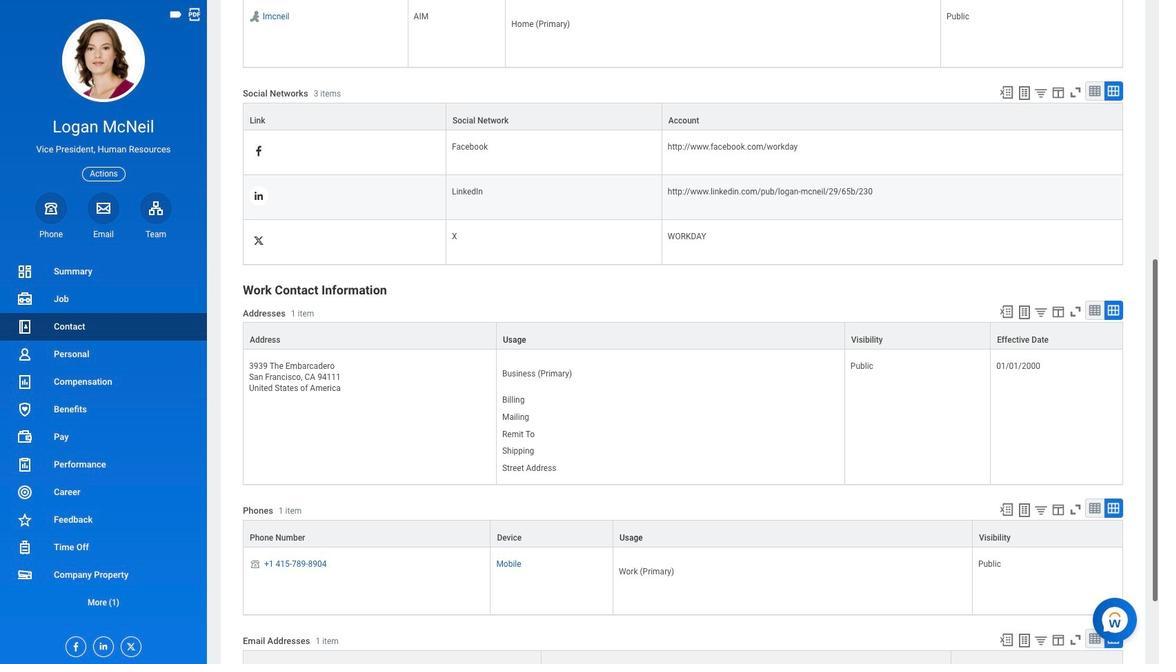 Task type: vqa. For each thing, say whether or not it's contained in the screenshot.
the Work (Primary) "element"
yes



Task type: locate. For each thing, give the bounding box(es) containing it.
click to view/edit grid preferences image
[[1051, 85, 1066, 100]]

1 horizontal spatial public element
[[947, 9, 970, 22]]

0 horizontal spatial phone image
[[41, 200, 61, 217]]

0 vertical spatial table image
[[1088, 84, 1102, 98]]

public element
[[947, 9, 970, 22], [851, 359, 874, 371], [979, 557, 1001, 569]]

2 table image from the top
[[1088, 502, 1102, 515]]

time off image
[[17, 540, 33, 556]]

expand table image
[[1107, 304, 1121, 318], [1107, 502, 1121, 515], [1107, 632, 1121, 646]]

0 vertical spatial table image
[[1088, 304, 1102, 318]]

1 horizontal spatial linkedin image
[[253, 190, 265, 202]]

table image for fullscreen icon
[[1088, 304, 1102, 318]]

0 vertical spatial phone image
[[41, 200, 61, 217]]

1 horizontal spatial phone image
[[249, 559, 262, 570]]

column header
[[243, 0, 408, 0], [408, 0, 506, 0], [243, 103, 447, 131]]

1 vertical spatial export to excel image
[[999, 502, 1014, 517]]

navigation pane region
[[0, 0, 207, 665]]

export to excel image
[[999, 85, 1014, 100], [999, 633, 1014, 648]]

1 vertical spatial public element
[[851, 359, 874, 371]]

1 table image from the top
[[1088, 84, 1102, 98]]

table image for 2nd fullscreen image from the top of the page
[[1088, 502, 1102, 515]]

2 vertical spatial expand table image
[[1107, 632, 1121, 646]]

company property image
[[17, 567, 33, 584]]

select to filter grid data image
[[1034, 633, 1049, 648]]

team logan mcneil element
[[140, 229, 172, 240]]

0 vertical spatial click to view/edit grid preferences image
[[1051, 304, 1066, 320]]

table image for first fullscreen image from the top of the page
[[1088, 84, 1102, 98]]

0 vertical spatial linkedin image
[[253, 190, 265, 202]]

email logan mcneil element
[[88, 229, 119, 240]]

select to filter grid data image for export to worksheets image associated with click to view/edit grid preferences image related to 2nd fullscreen image from the top of the page
[[1034, 503, 1049, 517]]

2 vertical spatial click to view/edit grid preferences image
[[1051, 633, 1066, 648]]

1 vertical spatial select to filter grid data image
[[1034, 305, 1049, 320]]

facebook image
[[253, 145, 265, 157]]

1 vertical spatial click to view/edit grid preferences image
[[1051, 502, 1066, 517]]

1 export to excel image from the top
[[999, 85, 1014, 100]]

shipping element
[[502, 444, 534, 456]]

2 vertical spatial fullscreen image
[[1068, 633, 1083, 648]]

feedback image
[[17, 512, 33, 529]]

2 vertical spatial public element
[[979, 557, 1001, 569]]

click to view/edit grid preferences image for 3rd fullscreen image from the top
[[1051, 633, 1066, 648]]

export to worksheets image
[[1017, 85, 1033, 102], [1017, 304, 1033, 321], [1017, 502, 1033, 519], [1017, 633, 1033, 649]]

1 vertical spatial fullscreen image
[[1068, 502, 1083, 517]]

click to view/edit grid preferences image for fullscreen icon
[[1051, 304, 1066, 320]]

performance image
[[17, 457, 33, 473]]

2 vertical spatial select to filter grid data image
[[1034, 503, 1049, 517]]

linkedin image left x icon
[[94, 638, 109, 652]]

billing element
[[502, 393, 525, 405]]

1 vertical spatial table image
[[1088, 502, 1102, 515]]

public element for home (primary) element
[[947, 9, 970, 22]]

0 vertical spatial select to filter grid data image
[[1034, 86, 1049, 100]]

0 vertical spatial public element
[[947, 9, 970, 22]]

fullscreen image
[[1068, 85, 1083, 100], [1068, 502, 1083, 517], [1068, 633, 1083, 648]]

table image
[[1088, 304, 1102, 318], [1088, 632, 1102, 646]]

table image right select to filter grid data icon
[[1088, 632, 1102, 646]]

linkedin image
[[253, 190, 265, 202], [94, 638, 109, 652]]

table image right fullscreen icon
[[1088, 304, 1102, 318]]

1 vertical spatial export to excel image
[[999, 633, 1014, 648]]

0 vertical spatial export to excel image
[[999, 85, 1014, 100]]

export to excel image
[[999, 304, 1014, 320], [999, 502, 1014, 517]]

phone image
[[41, 200, 61, 217], [249, 559, 262, 570]]

1 vertical spatial expand table image
[[1107, 502, 1121, 515]]

3 fullscreen image from the top
[[1068, 633, 1083, 648]]

benefits image
[[17, 402, 33, 418]]

table image
[[1088, 84, 1102, 98], [1088, 502, 1102, 515]]

2 export to excel image from the top
[[999, 633, 1014, 648]]

click to view/edit grid preferences image
[[1051, 304, 1066, 320], [1051, 502, 1066, 517], [1051, 633, 1066, 648]]

0 vertical spatial fullscreen image
[[1068, 85, 1083, 100]]

toolbar
[[993, 82, 1123, 103], [993, 301, 1124, 322], [993, 499, 1123, 520], [993, 629, 1123, 651]]

export to excel image left click to view/edit grid preferences icon
[[999, 85, 1014, 100]]

1 vertical spatial table image
[[1088, 632, 1102, 646]]

export to worksheets image for click to view/edit grid preferences image related to 2nd fullscreen image from the top of the page
[[1017, 502, 1033, 519]]

export to excel image for export to worksheets image for click to view/edit grid preferences image corresponding to 3rd fullscreen image from the top
[[999, 633, 1014, 648]]

linkedin image down facebook image
[[253, 190, 265, 202]]

list
[[0, 258, 207, 617]]

0 horizontal spatial linkedin image
[[94, 638, 109, 652]]

personal image
[[17, 346, 33, 363]]

select to filter grid data image
[[1034, 86, 1049, 100], [1034, 305, 1049, 320], [1034, 503, 1049, 517]]

0 vertical spatial expand table image
[[1107, 304, 1121, 318]]

export to excel image left select to filter grid data icon
[[999, 633, 1014, 648]]

row
[[243, 0, 1124, 0], [243, 0, 1124, 68], [243, 103, 1124, 131], [243, 131, 1124, 175], [243, 175, 1124, 220], [243, 220, 1124, 265], [243, 322, 1124, 350], [243, 350, 1124, 485], [243, 520, 1124, 548], [243, 548, 1124, 615], [243, 651, 1124, 665]]

2 horizontal spatial public element
[[979, 557, 1001, 569]]

0 vertical spatial export to excel image
[[999, 304, 1014, 320]]



Task type: describe. For each thing, give the bounding box(es) containing it.
expand table image for 2nd fullscreen image from the top of the page
[[1107, 502, 1121, 515]]

0 horizontal spatial public element
[[851, 359, 874, 371]]

export to worksheets image for click to view/edit grid preferences image corresponding to 3rd fullscreen image from the top
[[1017, 633, 1033, 649]]

public element for work (primary) element
[[979, 557, 1001, 569]]

career image
[[17, 484, 33, 501]]

view team image
[[148, 200, 164, 217]]

aim element
[[414, 9, 429, 22]]

work (primary) element
[[619, 564, 674, 577]]

expand table image
[[1107, 84, 1121, 98]]

export to worksheets image for click to view/edit grid preferences icon
[[1017, 85, 1033, 102]]

social media x image
[[253, 235, 265, 247]]

1 vertical spatial phone image
[[249, 559, 262, 570]]

export to excel image for export to worksheets image associated with click to view/edit grid preferences image related to 2nd fullscreen image from the top of the page
[[999, 502, 1014, 517]]

home (primary) element
[[512, 17, 570, 29]]

pay image
[[17, 429, 33, 446]]

street address element
[[502, 461, 557, 473]]

business (primary) element
[[502, 367, 572, 379]]

mail image
[[95, 200, 112, 217]]

click to view/edit grid preferences image for 2nd fullscreen image from the top of the page
[[1051, 502, 1066, 517]]

items selected list
[[502, 393, 579, 476]]

export to worksheets image for click to view/edit grid preferences image for fullscreen icon
[[1017, 304, 1033, 321]]

mailing element
[[502, 410, 529, 422]]

phone logan mcneil element
[[35, 229, 67, 240]]

tag image
[[168, 7, 184, 22]]

compensation image
[[17, 374, 33, 391]]

contact image
[[17, 319, 33, 335]]

view printable version (pdf) image
[[187, 7, 202, 22]]

summary image
[[17, 264, 33, 280]]

fullscreen image
[[1068, 304, 1083, 320]]

remit to element
[[502, 427, 535, 439]]

export to excel image for export to worksheets image for click to view/edit grid preferences icon
[[999, 85, 1014, 100]]

job image
[[17, 291, 33, 308]]

1 vertical spatial linkedin image
[[94, 638, 109, 652]]

2 fullscreen image from the top
[[1068, 502, 1083, 517]]

aim image
[[248, 10, 262, 24]]

table image for 3rd fullscreen image from the top
[[1088, 632, 1102, 646]]

facebook image
[[66, 638, 81, 653]]

expand table image for 3rd fullscreen image from the top
[[1107, 632, 1121, 646]]

x image
[[121, 638, 137, 653]]

export to excel image for export to worksheets image associated with click to view/edit grid preferences image for fullscreen icon
[[999, 304, 1014, 320]]

select to filter grid data image for export to worksheets image associated with click to view/edit grid preferences image for fullscreen icon
[[1034, 305, 1049, 320]]

select to filter grid data image for export to worksheets image for click to view/edit grid preferences icon
[[1034, 86, 1049, 100]]

1 fullscreen image from the top
[[1068, 85, 1083, 100]]

expand table image for fullscreen icon
[[1107, 304, 1121, 318]]



